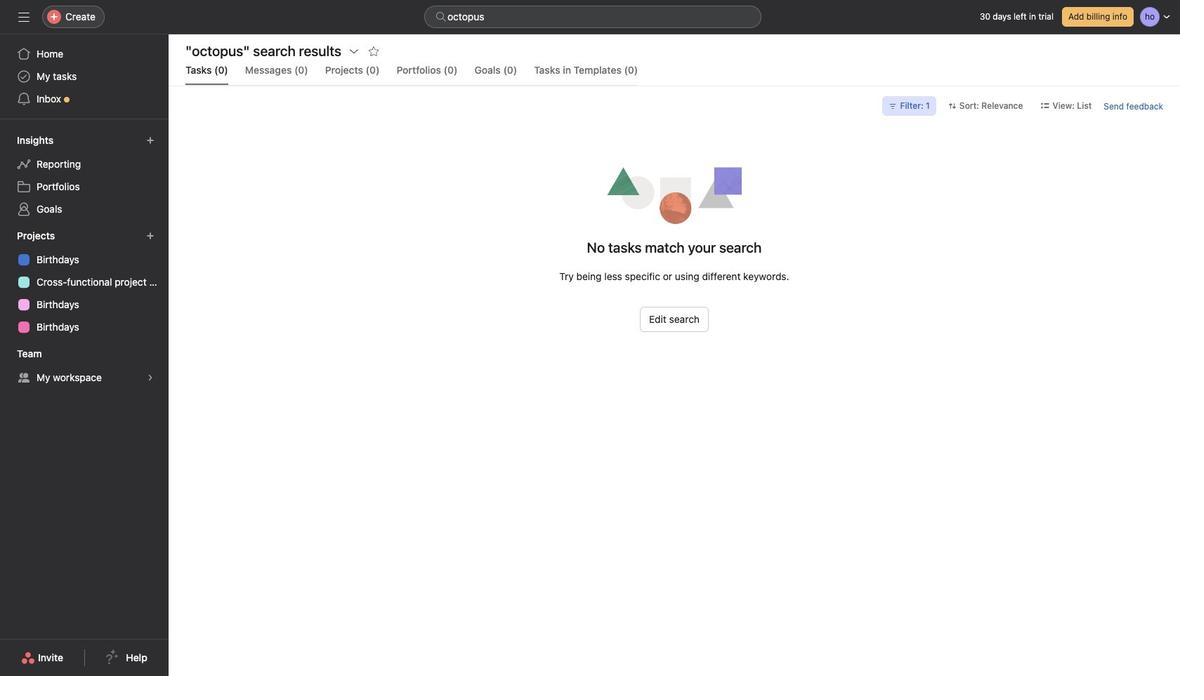 Task type: vqa. For each thing, say whether or not it's contained in the screenshot.
the New project or portfolio "image"
yes



Task type: locate. For each thing, give the bounding box(es) containing it.
projects element
[[0, 223, 169, 341]]

add to starred image
[[368, 46, 379, 57]]

list box
[[424, 6, 761, 28]]

tab list
[[185, 63, 638, 86]]

new insights image
[[146, 136, 155, 145]]

insights element
[[0, 128, 169, 223]]

global element
[[0, 34, 169, 119]]

teams element
[[0, 341, 169, 392]]



Task type: describe. For each thing, give the bounding box(es) containing it.
new project or portfolio image
[[146, 232, 155, 240]]

hide sidebar image
[[18, 11, 30, 22]]

actions image
[[348, 46, 360, 57]]

see details, my workspace image
[[146, 374, 155, 382]]



